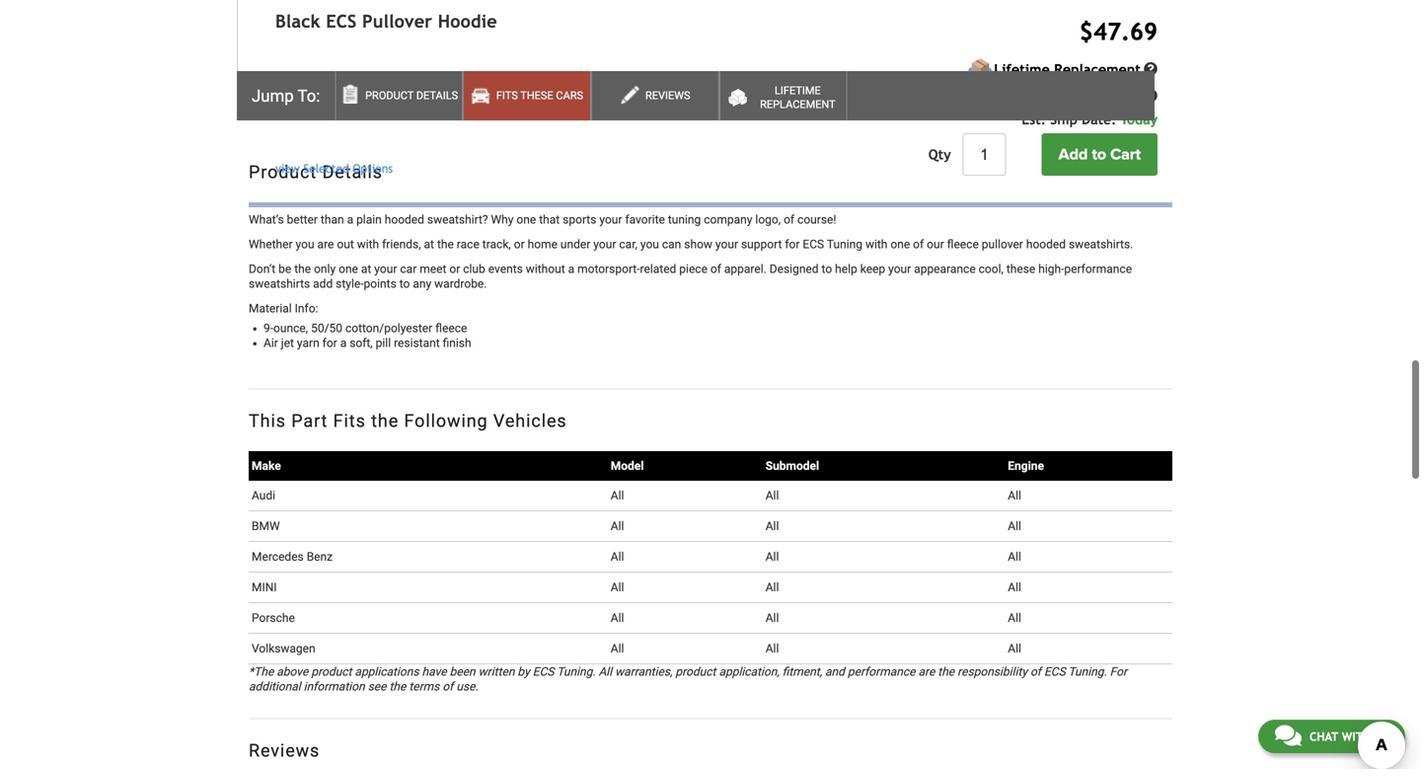 Task type: locate. For each thing, give the bounding box(es) containing it.
1 vertical spatial date:
[[1082, 112, 1117, 127]]

0 horizontal spatial hooded
[[385, 213, 424, 227]]

designed
[[770, 262, 819, 276]]

information
[[304, 680, 365, 693]]

to left help
[[822, 262, 832, 276]]

lifetime for this product is lifetime replacement eligible image related to rightmost question circle icon
[[994, 61, 1050, 78]]

are left responsibility
[[919, 665, 935, 679]]

details down hoodie
[[416, 89, 458, 101]]

air
[[264, 336, 278, 350]]

ecs right by
[[533, 665, 554, 679]]

0 vertical spatial est.
[[367, 31, 392, 47]]

0 vertical spatial one
[[517, 213, 536, 227]]

0 vertical spatial hooded
[[385, 213, 424, 227]]

chat with us link
[[1259, 720, 1406, 753]]

use.
[[456, 680, 478, 693]]

0 vertical spatial are
[[317, 237, 334, 251]]

product right warranties,
[[676, 665, 716, 679]]

all inside *the above product applications have been written by                 ecs tuning. all warranties, product application, fitment,                 and performance are the responsibility of ecs tuning.                 for additional information see the terms of use.
[[599, 665, 612, 679]]

one left our
[[891, 237, 910, 251]]

with right out
[[357, 237, 379, 251]]

are left out
[[317, 237, 334, 251]]

1 horizontal spatial performance
[[1065, 262, 1132, 276]]

0 vertical spatial at
[[424, 237, 434, 251]]

0 horizontal spatial one
[[339, 262, 358, 276]]

0 horizontal spatial tuning.
[[557, 665, 596, 679]]

2 horizontal spatial replacement
[[1055, 61, 1141, 78]]

one
[[517, 213, 536, 227], [891, 237, 910, 251], [339, 262, 358, 276]]

under
[[561, 237, 591, 251]]

1 horizontal spatial est.
[[1022, 112, 1046, 127]]

and
[[825, 665, 845, 679]]

1 vertical spatial one
[[891, 237, 910, 251]]

0 vertical spatial date:
[[427, 31, 462, 47]]

1 horizontal spatial product
[[365, 89, 414, 101]]

tuning. left 'for'
[[1069, 665, 1107, 679]]

0 horizontal spatial reviews
[[249, 740, 320, 761]]

1 vertical spatial to
[[822, 262, 832, 276]]

hooded up friends,
[[385, 213, 424, 227]]

1 horizontal spatial details
[[416, 89, 458, 101]]

the inside don't be the only one at your car meet or club events without a motorsport-related piece of apparel. designed to help keep your appearance cool, these high-performance sweatshirts add style-points to any wardrobe.
[[294, 262, 311, 276]]

the
[[437, 237, 454, 251], [294, 262, 311, 276], [371, 411, 399, 431], [938, 665, 955, 679], [389, 680, 406, 693]]

2 vertical spatial a
[[340, 336, 347, 350]]

1 vertical spatial at
[[361, 262, 372, 276]]

at up meet
[[424, 237, 434, 251]]

1 vertical spatial ship
[[1051, 112, 1078, 127]]

or up 'wardrobe.' at the top
[[450, 262, 460, 276]]

availability: available from supplier est. ship date: on jan 29, 2024
[[367, 7, 603, 47]]

0 horizontal spatial or
[[450, 262, 460, 276]]

above
[[277, 665, 308, 679]]

cool,
[[979, 262, 1004, 276]]

the right be
[[294, 262, 311, 276]]

volkswagen
[[252, 642, 316, 655]]

0 horizontal spatial question circle image
[[560, 72, 575, 88]]

soft,
[[350, 336, 373, 350]]

2 horizontal spatial to
[[1092, 145, 1107, 164]]

*the
[[249, 665, 274, 679]]

vehicles
[[494, 411, 567, 431]]

fits these cars link
[[463, 71, 591, 120]]

0 horizontal spatial date:
[[427, 31, 462, 47]]

from
[[511, 7, 541, 23]]

ecs
[[326, 11, 357, 32], [803, 237, 825, 251], [533, 665, 554, 679], [1045, 665, 1066, 679]]

can
[[662, 237, 682, 251]]

you down "better"
[[296, 237, 315, 251]]

to right add
[[1092, 145, 1107, 164]]

be
[[279, 262, 291, 276]]

hooded up the high-
[[1027, 237, 1066, 251]]

0 horizontal spatial at
[[361, 262, 372, 276]]

1 vertical spatial product details
[[249, 162, 383, 183]]

fits left these
[[496, 89, 518, 101]]

of left use.
[[443, 680, 454, 693]]

performance inside *the above product applications have been written by                 ecs tuning. all warranties, product application, fitment,                 and performance are the responsibility of ecs tuning.                 for additional information see the terms of use.
[[848, 665, 916, 679]]

apparel.
[[725, 262, 767, 276]]

all
[[611, 489, 624, 502], [766, 489, 779, 502], [1008, 489, 1022, 502], [611, 519, 624, 533], [766, 519, 779, 533], [1008, 519, 1022, 533], [611, 550, 624, 564], [766, 550, 779, 564], [1008, 550, 1022, 564], [611, 580, 624, 594], [766, 580, 779, 594], [1008, 580, 1022, 594], [611, 611, 624, 625], [766, 611, 779, 625], [1008, 611, 1022, 625], [611, 642, 624, 655], [766, 642, 779, 655], [1008, 642, 1022, 655], [599, 665, 612, 679]]

1 horizontal spatial fleece
[[947, 237, 979, 251]]

you right car,
[[641, 237, 659, 251]]

0 horizontal spatial fits
[[333, 411, 366, 431]]

logo,
[[756, 213, 781, 227]]

this product is lifetime replacement eligible image for the leftmost question circle icon
[[367, 68, 392, 93]]

a left soft,
[[340, 336, 347, 350]]

the left following
[[371, 411, 399, 431]]

date: up add to cart button
[[1082, 112, 1117, 127]]

ship down availability:
[[396, 31, 423, 47]]

question circle image up question circle image
[[1144, 62, 1158, 76]]

0 vertical spatial product
[[365, 89, 414, 101]]

1 horizontal spatial this product is lifetime replacement eligible image
[[968, 57, 993, 82]]

help
[[835, 262, 858, 276]]

1 tuning. from the left
[[557, 665, 596, 679]]

est. up add to cart button
[[1022, 112, 1046, 127]]

lifetime replacement for this product is lifetime replacement eligible image related to the leftmost question circle icon
[[393, 71, 557, 90]]

question circle image
[[1144, 62, 1158, 76], [560, 72, 575, 88]]

product
[[311, 665, 352, 679], [676, 665, 716, 679]]

race
[[457, 237, 480, 251]]

0 horizontal spatial details
[[322, 162, 383, 183]]

performance
[[1065, 262, 1132, 276], [848, 665, 916, 679]]

resistant
[[394, 336, 440, 350]]

0 horizontal spatial you
[[296, 237, 315, 251]]

product up information
[[311, 665, 352, 679]]

track,
[[483, 237, 511, 251]]

hooded
[[385, 213, 424, 227], [1027, 237, 1066, 251]]

1 horizontal spatial ship
[[1051, 112, 1078, 127]]

1 horizontal spatial you
[[641, 237, 659, 251]]

sweatshirts.
[[1069, 237, 1134, 251]]

0 horizontal spatial ship
[[396, 31, 423, 47]]

one left "that"
[[517, 213, 536, 227]]

0 horizontal spatial est.
[[367, 31, 392, 47]]

lifetime for this product is lifetime replacement eligible image related to the leftmost question circle icon
[[393, 71, 455, 90]]

1 product from the left
[[311, 665, 352, 679]]

application,
[[719, 665, 780, 679]]

0 horizontal spatial this product is lifetime replacement eligible image
[[367, 68, 392, 93]]

one up style-
[[339, 262, 358, 276]]

0 horizontal spatial replacement
[[460, 71, 557, 90]]

written
[[478, 665, 515, 679]]

the down applications
[[389, 680, 406, 693]]

1 horizontal spatial with
[[866, 237, 888, 251]]

today
[[1121, 112, 1158, 127]]

2 horizontal spatial one
[[891, 237, 910, 251]]

at
[[424, 237, 434, 251], [361, 262, 372, 276]]

1 horizontal spatial hooded
[[1027, 237, 1066, 251]]

product
[[365, 89, 414, 101], [249, 162, 317, 183]]

you
[[296, 237, 315, 251], [641, 237, 659, 251]]

ecs right responsibility
[[1045, 665, 1066, 679]]

1 horizontal spatial to
[[822, 262, 832, 276]]

sweatshirts
[[249, 277, 310, 291]]

2 horizontal spatial lifetime replacement
[[994, 61, 1141, 78]]

details up plain
[[322, 162, 383, 183]]

1 vertical spatial or
[[450, 262, 460, 276]]

your up car,
[[600, 213, 622, 227]]

pullover
[[362, 11, 433, 32]]

the left responsibility
[[938, 665, 955, 679]]

the left the 'race'
[[437, 237, 454, 251]]

warranties,
[[615, 665, 673, 679]]

fleece up finish in the left of the page
[[436, 321, 467, 335]]

est. down availability:
[[367, 31, 392, 47]]

0 horizontal spatial lifetime
[[393, 71, 455, 90]]

2 horizontal spatial with
[[1342, 730, 1371, 743]]

options
[[353, 161, 393, 175]]

reviews right cars
[[646, 89, 691, 101]]

a right than
[[347, 213, 354, 227]]

fleece right our
[[947, 237, 979, 251]]

a down under
[[568, 262, 575, 276]]

0 horizontal spatial to
[[400, 277, 410, 291]]

to
[[1092, 145, 1107, 164], [822, 262, 832, 276], [400, 277, 410, 291]]

1 horizontal spatial reviews
[[646, 89, 691, 101]]

any
[[413, 277, 432, 291]]

0 horizontal spatial performance
[[848, 665, 916, 679]]

0 vertical spatial performance
[[1065, 262, 1132, 276]]

product down black ecs pullover hoodie
[[365, 89, 414, 101]]

product details up "better"
[[249, 162, 383, 183]]

tuning. right by
[[557, 665, 596, 679]]

jan
[[486, 31, 509, 47]]

2 vertical spatial one
[[339, 262, 358, 276]]

1 vertical spatial are
[[919, 665, 935, 679]]

a inside material info: 9-ounce, 50/50 cotton/polyester fleece air jet yarn for a soft, pill resistant finish
[[340, 336, 347, 350]]

this product is lifetime replacement eligible image
[[968, 57, 993, 82], [367, 68, 392, 93]]

est. inside availability: available from supplier est. ship date: on jan 29, 2024
[[367, 31, 392, 47]]

2 horizontal spatial lifetime
[[994, 61, 1050, 78]]

47.69
[[1094, 18, 1158, 45]]

or right track,
[[514, 237, 525, 251]]

1 horizontal spatial lifetime
[[775, 84, 821, 97]]

with left us in the right bottom of the page
[[1342, 730, 1371, 743]]

0 horizontal spatial lifetime replacement
[[393, 71, 557, 90]]

product up what's
[[249, 162, 317, 183]]

None text field
[[963, 133, 1007, 176]]

fits right part
[[333, 411, 366, 431]]

0 horizontal spatial with
[[357, 237, 379, 251]]

events
[[488, 262, 523, 276]]

to down car
[[400, 277, 410, 291]]

jet
[[281, 336, 294, 350]]

favorite
[[625, 213, 665, 227]]

0 horizontal spatial fleece
[[436, 321, 467, 335]]

product details down pullover
[[365, 89, 458, 101]]

ship up add
[[1051, 112, 1078, 127]]

0 vertical spatial details
[[416, 89, 458, 101]]

date:
[[427, 31, 462, 47], [1082, 112, 1117, 127]]

1 vertical spatial a
[[568, 262, 575, 276]]

this product is lifetime replacement eligible image for rightmost question circle icon
[[968, 57, 993, 82]]

1 horizontal spatial are
[[919, 665, 935, 679]]

0 vertical spatial or
[[514, 237, 525, 251]]

est.
[[367, 31, 392, 47], [1022, 112, 1046, 127]]

1 horizontal spatial product
[[676, 665, 716, 679]]

applications
[[355, 665, 419, 679]]

see
[[368, 680, 387, 693]]

a inside don't be the only one at your car meet or club events without a motorsport-related piece of apparel. designed to help keep your appearance cool, these high-performance sweatshirts add style-points to any wardrobe.
[[568, 262, 575, 276]]

are
[[317, 237, 334, 251], [919, 665, 935, 679]]

0 horizontal spatial product
[[249, 162, 317, 183]]

only
[[314, 262, 336, 276]]

better
[[287, 213, 318, 227]]

with up keep
[[866, 237, 888, 251]]

without
[[526, 262, 565, 276]]

1 horizontal spatial fits
[[496, 89, 518, 101]]

your down company in the top of the page
[[716, 237, 739, 251]]

of right piece
[[711, 262, 722, 276]]

meet
[[420, 262, 447, 276]]

0 vertical spatial to
[[1092, 145, 1107, 164]]

performance right and
[[848, 665, 916, 679]]

reviews down additional
[[249, 740, 320, 761]]

us
[[1375, 730, 1389, 743]]

at up points
[[361, 262, 372, 276]]

1 vertical spatial fleece
[[436, 321, 467, 335]]

2 product from the left
[[676, 665, 716, 679]]

29,
[[513, 31, 535, 47]]

don't
[[249, 262, 276, 276]]

a
[[347, 213, 354, 227], [568, 262, 575, 276], [340, 336, 347, 350]]

our
[[927, 237, 945, 251]]

sweatshirt?
[[427, 213, 488, 227]]

one inside don't be the only one at your car meet or club events without a motorsport-related piece of apparel. designed to help keep your appearance cool, these high-performance sweatshirts add style-points to any wardrobe.
[[339, 262, 358, 276]]

1 horizontal spatial replacement
[[760, 98, 836, 110]]

question circle image up cars
[[560, 72, 575, 88]]

support
[[741, 237, 782, 251]]

1 vertical spatial performance
[[848, 665, 916, 679]]

0 vertical spatial ship
[[396, 31, 423, 47]]

performance down sweatshirts.
[[1065, 262, 1132, 276]]

0 horizontal spatial product
[[311, 665, 352, 679]]

1 horizontal spatial tuning.
[[1069, 665, 1107, 679]]

question circle image
[[1144, 89, 1158, 103]]

reviews
[[646, 89, 691, 101], [249, 740, 320, 761]]

of right responsibility
[[1031, 665, 1042, 679]]

qty
[[929, 146, 951, 162]]

1 horizontal spatial or
[[514, 237, 525, 251]]

tuning.
[[557, 665, 596, 679], [1069, 665, 1107, 679]]

are inside *the above product applications have been written by                 ecs tuning. all warranties, product application, fitment,                 and performance are the responsibility of ecs tuning.                 for additional information see the terms of use.
[[919, 665, 935, 679]]

tuning
[[668, 213, 701, 227]]

date: left on on the top left
[[427, 31, 462, 47]]

details
[[416, 89, 458, 101], [322, 162, 383, 183]]

chat
[[1310, 730, 1339, 743]]



Task type: vqa. For each thing, say whether or not it's contained in the screenshot.
Look
no



Task type: describe. For each thing, give the bounding box(es) containing it.
piece
[[680, 262, 708, 276]]

club
[[463, 262, 486, 276]]

terms
[[409, 680, 440, 693]]

company
[[704, 213, 753, 227]]

lifetime inside lifetime replacement
[[775, 84, 821, 97]]

following
[[404, 411, 488, 431]]

2 vertical spatial to
[[400, 277, 410, 291]]

product inside 'product details' link
[[365, 89, 414, 101]]

of left our
[[913, 237, 924, 251]]

whether
[[249, 237, 293, 251]]

lifetime replacement for this product is lifetime replacement eligible image related to rightmost question circle icon
[[994, 61, 1141, 78]]

1 horizontal spatial at
[[424, 237, 434, 251]]

add
[[1059, 145, 1088, 164]]

submodel
[[766, 459, 820, 473]]

of right the logo,
[[784, 213, 795, 227]]

mercedes
[[252, 550, 304, 564]]

yarn for
[[297, 336, 337, 350]]

1 horizontal spatial question circle image
[[1144, 62, 1158, 76]]

been
[[450, 665, 476, 679]]

1 horizontal spatial one
[[517, 213, 536, 227]]

1 vertical spatial product
[[249, 162, 317, 183]]

1 horizontal spatial date:
[[1082, 112, 1117, 127]]

0 vertical spatial fleece
[[947, 237, 979, 251]]

appearance
[[914, 262, 976, 276]]

model
[[611, 459, 644, 473]]

engine
[[1008, 459, 1045, 473]]

ounce,
[[274, 321, 308, 335]]

at inside don't be the only one at your car meet or club events without a motorsport-related piece of apparel. designed to help keep your appearance cool, these high-performance sweatshirts add style-points to any wardrobe.
[[361, 262, 372, 276]]

black
[[275, 11, 321, 32]]

audi
[[252, 489, 276, 502]]

by
[[518, 665, 530, 679]]

1 you from the left
[[296, 237, 315, 251]]

what's
[[249, 213, 284, 227]]

ecs right for
[[803, 237, 825, 251]]

home
[[528, 237, 558, 251]]

for
[[785, 237, 800, 251]]

2 tuning. from the left
[[1069, 665, 1107, 679]]

cart
[[1111, 145, 1141, 164]]

that
[[539, 213, 560, 227]]

out
[[337, 237, 354, 251]]

why
[[491, 213, 514, 227]]

2 you from the left
[[641, 237, 659, 251]]

0 vertical spatial fits
[[496, 89, 518, 101]]

your up points
[[374, 262, 397, 276]]

your right keep
[[889, 262, 912, 276]]

car,
[[619, 237, 638, 251]]

car
[[400, 262, 417, 276]]

mini
[[252, 580, 277, 594]]

1 vertical spatial details
[[322, 162, 383, 183]]

have
[[422, 665, 447, 679]]

course!
[[798, 213, 837, 227]]

related
[[640, 262, 677, 276]]

50/50
[[311, 321, 343, 335]]

sports
[[563, 213, 597, 227]]

1 vertical spatial hooded
[[1027, 237, 1066, 251]]

2024
[[539, 31, 571, 47]]

what's better than a plain hooded sweatshirt? why one that sports your favorite tuning company logo, of course!
[[249, 213, 840, 227]]

tuning
[[827, 237, 863, 251]]

ecs right "black"
[[326, 11, 357, 32]]

to inside button
[[1092, 145, 1107, 164]]

material
[[249, 302, 292, 315]]

add to cart
[[1059, 145, 1141, 164]]

points
[[364, 277, 397, 291]]

performance inside don't be the only one at your car meet or club events without a motorsport-related piece of apparel. designed to help keep your appearance cool, these high-performance sweatshirts add style-points to any wardrobe.
[[1065, 262, 1132, 276]]

fitment,
[[783, 665, 822, 679]]

hoodie
[[438, 11, 497, 32]]

add to cart button
[[1042, 133, 1158, 176]]

*the above product applications have been written by                 ecs tuning. all warranties, product application, fitment,                 and performance are the responsibility of ecs tuning.                 for additional information see the terms of use.
[[249, 665, 1128, 693]]

make
[[252, 459, 281, 473]]

whether you are out with friends, at the race track, or home under your car, you can show your support for ecs tuning with one of our fleece pullover hooded sweatshirts.
[[249, 237, 1137, 251]]

bmw
[[252, 519, 280, 533]]

these
[[1007, 262, 1036, 276]]

mercedes benz
[[252, 550, 333, 564]]

1 horizontal spatial lifetime replacement
[[760, 84, 836, 110]]

plain
[[356, 213, 382, 227]]

est. ship date: today
[[1022, 112, 1158, 127]]

0 vertical spatial product details
[[365, 89, 458, 101]]

these
[[521, 89, 554, 101]]

your left car,
[[594, 237, 616, 251]]

ship inside availability: available from supplier est. ship date: on jan 29, 2024
[[396, 31, 423, 47]]

cars
[[556, 89, 584, 101]]

fleece inside material info: 9-ounce, 50/50 cotton/polyester fleece air jet yarn for a soft, pill resistant finish
[[436, 321, 467, 335]]

info:
[[295, 302, 318, 315]]

0 horizontal spatial are
[[317, 237, 334, 251]]

of inside don't be the only one at your car meet or club events without a motorsport-related piece of apparel. designed to help keep your appearance cool, these high-performance sweatshirts add style-points to any wardrobe.
[[711, 262, 722, 276]]

1 vertical spatial est.
[[1022, 112, 1046, 127]]

or inside don't be the only one at your car meet or club events without a motorsport-related piece of apparel. designed to help keep your appearance cool, these high-performance sweatshirts add style-points to any wardrobe.
[[450, 262, 460, 276]]

black ecs pullover hoodie
[[275, 11, 497, 32]]

product details link
[[335, 71, 463, 120]]

supplier
[[545, 7, 599, 23]]

available
[[448, 7, 506, 23]]

benz
[[307, 550, 333, 564]]

0 vertical spatial a
[[347, 213, 354, 227]]

additional
[[249, 680, 301, 693]]

than
[[321, 213, 344, 227]]

9-
[[264, 321, 274, 335]]

replacement for the leftmost question circle icon
[[460, 71, 557, 90]]

this
[[249, 411, 286, 431]]

on
[[466, 31, 482, 47]]

date: inside availability: available from supplier est. ship date: on jan 29, 2024
[[427, 31, 462, 47]]

0 vertical spatial reviews
[[646, 89, 691, 101]]

friends,
[[382, 237, 421, 251]]

fits these cars
[[496, 89, 584, 101]]

porsche
[[252, 611, 295, 625]]

material info: 9-ounce, 50/50 cotton/polyester fleece air jet yarn for a soft, pill resistant finish
[[249, 302, 472, 350]]

replacement for rightmost question circle icon
[[1055, 61, 1141, 78]]

lifetime replacement link
[[720, 71, 848, 120]]

for
[[1110, 665, 1128, 679]]

pullover
[[982, 237, 1024, 251]]

1 vertical spatial fits
[[333, 411, 366, 431]]

with inside chat with us link
[[1342, 730, 1371, 743]]

this part fits the following vehicles
[[249, 411, 567, 431]]

1 vertical spatial reviews
[[249, 740, 320, 761]]

wardrobe.
[[435, 277, 487, 291]]

comments image
[[1275, 724, 1302, 747]]

high-
[[1039, 262, 1065, 276]]

show
[[684, 237, 713, 251]]

selected options
[[303, 161, 393, 175]]



